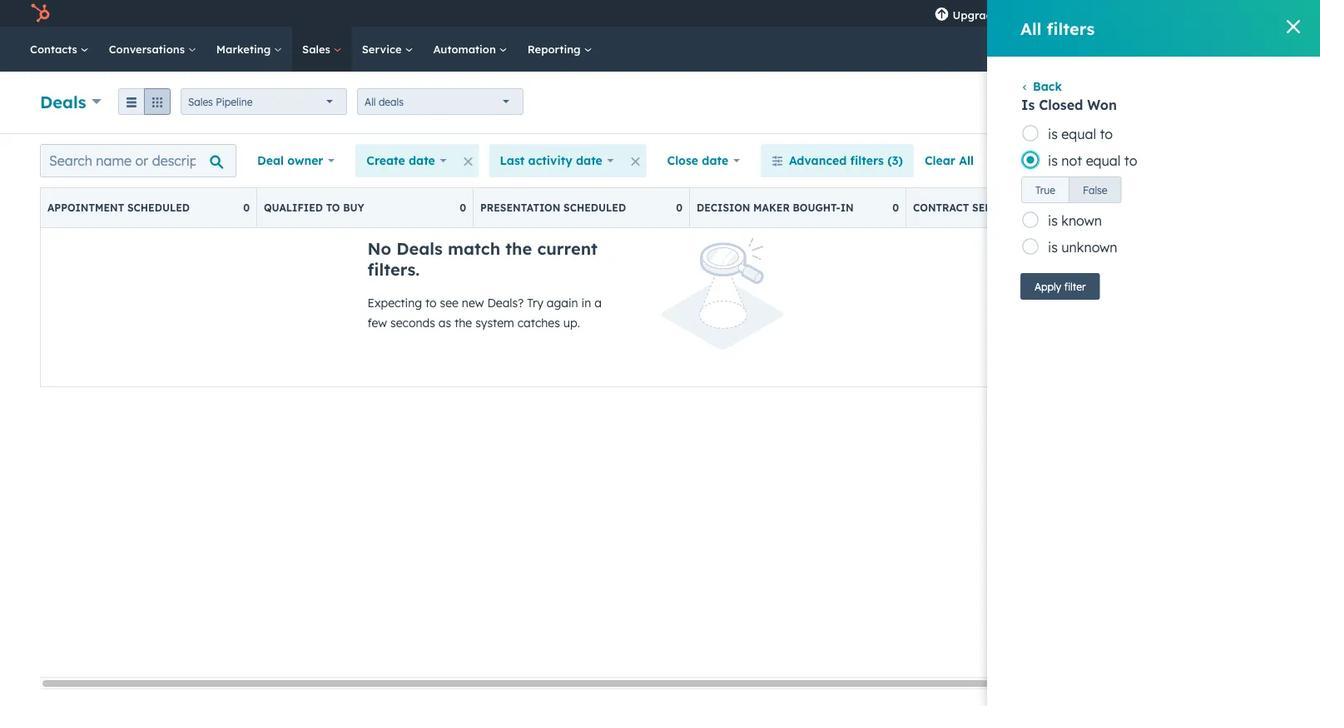 Task type: locate. For each thing, give the bounding box(es) containing it.
2 vertical spatial all
[[959, 153, 974, 168]]

is
[[1048, 126, 1058, 142], [1048, 152, 1058, 169], [1048, 212, 1058, 229], [1048, 239, 1058, 256]]

deals inside popup button
[[40, 91, 86, 112]]

closed
[[1039, 97, 1083, 113], [1130, 201, 1171, 214]]

1 horizontal spatial sales
[[302, 42, 334, 56]]

menu item
[[1011, 0, 1015, 27]]

won
[[1174, 201, 1200, 214]]

qualified to buy
[[264, 201, 364, 214]]

Search HubSpot search field
[[1086, 35, 1290, 63]]

deals inside no deals match the current filters.
[[397, 238, 443, 259]]

all inside popup button
[[365, 95, 376, 108]]

deals
[[40, 91, 86, 112], [397, 238, 443, 259]]

2 date from the left
[[576, 153, 603, 168]]

maker
[[754, 201, 790, 214]]

date inside 'popup button'
[[702, 153, 729, 168]]

2 0 from the left
[[460, 201, 466, 214]]

buy
[[343, 201, 364, 214]]

again
[[547, 296, 578, 310]]

1 vertical spatial all
[[365, 95, 376, 108]]

0 vertical spatial closed
[[1039, 97, 1083, 113]]

presentation
[[480, 201, 561, 214]]

deal owner button
[[246, 144, 346, 177]]

try
[[527, 296, 544, 310]]

1 horizontal spatial all
[[959, 153, 974, 168]]

0 vertical spatial equal
[[1062, 126, 1097, 142]]

is for is not equal to
[[1048, 152, 1058, 169]]

5 0 from the left
[[1109, 201, 1116, 214]]

vhs
[[1202, 6, 1224, 20]]

is
[[1022, 97, 1035, 113]]

0 left qualified
[[243, 201, 250, 214]]

deals button
[[40, 89, 102, 114]]

1 scheduled from the left
[[127, 201, 190, 214]]

service link
[[352, 27, 423, 72]]

contacts link
[[20, 27, 99, 72]]

0 vertical spatial all
[[1021, 18, 1042, 39]]

contract
[[913, 201, 969, 214]]

(3)
[[888, 153, 903, 168]]

bought-
[[793, 201, 841, 214]]

scheduled for presentation scheduled
[[564, 201, 626, 214]]

close date button
[[657, 144, 751, 177]]

2 scheduled from the left
[[564, 201, 626, 214]]

0 up match
[[460, 201, 466, 214]]

the
[[506, 238, 532, 259], [455, 316, 472, 330]]

equal up board actions
[[1062, 126, 1097, 142]]

calling icon button
[[1016, 2, 1044, 24]]

0 vertical spatial filters
[[1047, 18, 1095, 39]]

date right close
[[702, 153, 729, 168]]

0 vertical spatial sales
[[302, 42, 334, 56]]

sales pipeline
[[188, 95, 253, 108]]

presentation scheduled
[[480, 201, 626, 214]]

0 left contract
[[893, 201, 899, 214]]

filters inside button
[[850, 153, 884, 168]]

conversations
[[109, 42, 188, 56]]

1 date from the left
[[409, 153, 435, 168]]

as
[[439, 316, 451, 330]]

0 horizontal spatial all
[[365, 95, 376, 108]]

1 vertical spatial the
[[455, 316, 472, 330]]

filters for advanced
[[850, 153, 884, 168]]

the right as
[[455, 316, 472, 330]]

the down presentation
[[506, 238, 532, 259]]

all
[[1021, 18, 1042, 39], [365, 95, 376, 108], [959, 153, 974, 168]]

0
[[243, 201, 250, 214], [460, 201, 466, 214], [676, 201, 683, 214], [893, 201, 899, 214], [1109, 201, 1116, 214]]

to left see
[[425, 296, 437, 310]]

back
[[1033, 79, 1062, 94]]

1 horizontal spatial filters
[[1047, 18, 1095, 39]]

close image
[[1287, 20, 1300, 33]]

unknown
[[1062, 239, 1118, 256]]

1 is from the top
[[1048, 126, 1058, 142]]

0 vertical spatial the
[[506, 238, 532, 259]]

0 horizontal spatial scheduled
[[127, 201, 190, 214]]

all left marketplaces icon
[[1021, 18, 1042, 39]]

last activity date
[[500, 153, 603, 168]]

scheduled down search name or description search box
[[127, 201, 190, 214]]

0 horizontal spatial deals
[[40, 91, 86, 112]]

is down is known
[[1048, 239, 1058, 256]]

advanced filters (3) button
[[761, 144, 914, 177]]

date right the activity
[[576, 153, 603, 168]]

activity
[[528, 153, 573, 168]]

2 horizontal spatial all
[[1021, 18, 1042, 39]]

date for close date
[[702, 153, 729, 168]]

all right clear
[[959, 153, 974, 168]]

to left the buy
[[326, 201, 340, 214]]

sales left the pipeline
[[188, 95, 213, 108]]

all deals
[[365, 95, 404, 108]]

4 0 from the left
[[893, 201, 899, 214]]

2 horizontal spatial date
[[702, 153, 729, 168]]

last activity date button
[[489, 144, 625, 177]]

sales inside popup button
[[188, 95, 213, 108]]

1 vertical spatial deals
[[397, 238, 443, 259]]

deals banner
[[40, 84, 1280, 117]]

deals down contacts link
[[40, 91, 86, 112]]

0 horizontal spatial date
[[409, 153, 435, 168]]

0 vertical spatial deals
[[40, 91, 86, 112]]

appointment
[[47, 201, 124, 214]]

is up board
[[1048, 126, 1058, 142]]

clear all
[[925, 153, 974, 168]]

settings image
[[1121, 7, 1136, 22]]

is not equal to
[[1048, 152, 1138, 169]]

0 horizontal spatial filters
[[850, 153, 884, 168]]

3 is from the top
[[1048, 212, 1058, 229]]

clear
[[925, 153, 956, 168]]

1 horizontal spatial the
[[506, 238, 532, 259]]

apply filter
[[1035, 280, 1086, 293]]

to up actions
[[1100, 126, 1113, 142]]

1 horizontal spatial deals
[[397, 238, 443, 259]]

search image
[[1285, 43, 1297, 55]]

1 vertical spatial filters
[[850, 153, 884, 168]]

1 0 from the left
[[243, 201, 250, 214]]

scheduled
[[127, 201, 190, 214], [564, 201, 626, 214]]

a
[[595, 296, 602, 310]]

0 left decision
[[676, 201, 683, 214]]

date right create
[[409, 153, 435, 168]]

advanced filters (3)
[[789, 153, 903, 168]]

0 for contract sent
[[1109, 201, 1116, 214]]

all left deals
[[365, 95, 376, 108]]

actions button
[[1043, 89, 1116, 116]]

scheduled up current
[[564, 201, 626, 214]]

back button
[[1021, 79, 1062, 94]]

is for is known
[[1048, 212, 1058, 229]]

contract sent
[[913, 201, 999, 214]]

pipeline
[[216, 95, 253, 108]]

0 for decision maker bought-in
[[893, 201, 899, 214]]

closed down back
[[1039, 97, 1083, 113]]

notifications button
[[1142, 0, 1170, 27]]

is left "not"
[[1048, 152, 1058, 169]]

settings link
[[1118, 5, 1139, 22]]

hubspot image
[[30, 3, 50, 23]]

deals right no
[[397, 238, 443, 259]]

1 vertical spatial equal
[[1086, 152, 1121, 169]]

1 vertical spatial sales
[[188, 95, 213, 108]]

seconds
[[390, 316, 435, 330]]

reporting link
[[518, 27, 602, 72]]

0 for presentation scheduled
[[676, 201, 683, 214]]

date inside popup button
[[409, 153, 435, 168]]

board actions
[[1043, 153, 1123, 168]]

sales
[[302, 42, 334, 56], [188, 95, 213, 108]]

create date button
[[356, 144, 458, 177]]

3 date from the left
[[702, 153, 729, 168]]

filter
[[1064, 280, 1086, 293]]

is for is equal to
[[1048, 126, 1058, 142]]

filters.
[[368, 259, 420, 280]]

sales left service
[[302, 42, 334, 56]]

last
[[500, 153, 525, 168]]

date for create date
[[409, 153, 435, 168]]

True button
[[1022, 177, 1070, 203]]

to
[[1100, 126, 1113, 142], [1125, 152, 1138, 169], [326, 201, 340, 214], [425, 296, 437, 310]]

in
[[841, 201, 854, 214]]

is left "known"
[[1048, 212, 1058, 229]]

group
[[118, 88, 171, 115]]

to inside expecting to see new deals? try again in a few seconds as the system catches up.
[[425, 296, 437, 310]]

0 horizontal spatial the
[[455, 316, 472, 330]]

menu
[[923, 0, 1300, 27]]

close date
[[667, 153, 729, 168]]

1 horizontal spatial scheduled
[[564, 201, 626, 214]]

4 is from the top
[[1048, 239, 1058, 256]]

all deals button
[[357, 88, 524, 115]]

it!
[[1264, 6, 1274, 20]]

3 0 from the left
[[676, 201, 683, 214]]

not
[[1062, 152, 1082, 169]]

marketplaces image
[[1058, 7, 1073, 22]]

1 horizontal spatial date
[[576, 153, 603, 168]]

enter value group
[[1022, 177, 1122, 203]]

closed left won
[[1130, 201, 1171, 214]]

equal up false button at top right
[[1086, 152, 1121, 169]]

1 vertical spatial closed
[[1130, 201, 1171, 214]]

all filters
[[1021, 18, 1095, 39]]

0 right "known"
[[1109, 201, 1116, 214]]

date
[[409, 153, 435, 168], [576, 153, 603, 168], [702, 153, 729, 168]]

decision maker bought-in
[[697, 201, 854, 214]]

0 horizontal spatial sales
[[188, 95, 213, 108]]

2 is from the top
[[1048, 152, 1058, 169]]



Task type: vqa. For each thing, say whether or not it's contained in the screenshot.
Christina Overa icon
no



Task type: describe. For each thing, give the bounding box(es) containing it.
board actions button
[[1022, 144, 1153, 177]]

sales for sales pipeline
[[188, 95, 213, 108]]

appointment scheduled
[[47, 201, 190, 214]]

actions
[[1081, 153, 1123, 168]]

notifications image
[[1149, 7, 1164, 22]]

closed won
[[1130, 201, 1200, 214]]

no
[[368, 238, 391, 259]]

is unknown
[[1048, 239, 1118, 256]]

in
[[582, 296, 591, 310]]

create
[[367, 153, 405, 168]]

marketing
[[216, 42, 274, 56]]

service
[[362, 42, 405, 56]]

automation link
[[423, 27, 518, 72]]

qualified
[[264, 201, 323, 214]]

no deals match the current filters.
[[368, 238, 598, 280]]

filters for all
[[1047, 18, 1095, 39]]

upgrade image
[[935, 7, 950, 22]]

false
[[1083, 184, 1108, 196]]

contacts
[[30, 42, 81, 56]]

deal owner
[[257, 153, 323, 168]]

fix
[[1249, 6, 1261, 20]]

expecting to see new deals? try again in a few seconds as the system catches up.
[[368, 296, 602, 330]]

1 horizontal spatial closed
[[1130, 201, 1171, 214]]

all inside button
[[959, 153, 974, 168]]

help button
[[1086, 0, 1114, 27]]

0 horizontal spatial closed
[[1039, 97, 1083, 113]]

create date
[[367, 153, 435, 168]]

actions
[[1057, 96, 1092, 109]]

the inside no deals match the current filters.
[[506, 238, 532, 259]]

date inside popup button
[[576, 153, 603, 168]]

clear all button
[[914, 144, 985, 177]]

won
[[1088, 97, 1117, 113]]

hubspot link
[[20, 3, 62, 23]]

see
[[440, 296, 459, 310]]

help image
[[1093, 7, 1108, 22]]

is known
[[1048, 212, 1102, 229]]

sales link
[[292, 27, 352, 72]]

Search name or description search field
[[40, 144, 236, 177]]

sales pipeline button
[[181, 88, 347, 115]]

the inside expecting to see new deals? try again in a few seconds as the system catches up.
[[455, 316, 472, 330]]

sales for sales
[[302, 42, 334, 56]]

expecting
[[368, 296, 422, 310]]

owner
[[288, 153, 323, 168]]

deal
[[257, 153, 284, 168]]

few
[[368, 316, 387, 330]]

catches
[[518, 316, 560, 330]]

menu containing vhs can fix it!
[[923, 0, 1300, 27]]

deals?
[[487, 296, 524, 310]]

deals
[[379, 95, 404, 108]]

search button
[[1277, 35, 1305, 63]]

to right actions
[[1125, 152, 1138, 169]]

is for is unknown
[[1048, 239, 1058, 256]]

0 for appointment scheduled
[[243, 201, 250, 214]]

is closed won
[[1022, 97, 1117, 113]]

match
[[448, 238, 500, 259]]

calling icon image
[[1023, 6, 1038, 21]]

False button
[[1069, 177, 1122, 203]]

group inside deals banner
[[118, 88, 171, 115]]

advanced
[[789, 153, 847, 168]]

decision
[[697, 201, 750, 214]]

close
[[667, 153, 699, 168]]

can
[[1227, 6, 1246, 20]]

upgrade
[[953, 8, 1000, 22]]

scheduled for appointment scheduled
[[127, 201, 190, 214]]

current
[[537, 238, 598, 259]]

vhs can fix it! button
[[1174, 0, 1299, 27]]

conversations link
[[99, 27, 206, 72]]

reporting
[[528, 42, 584, 56]]

up.
[[564, 316, 580, 330]]

sent
[[973, 201, 999, 214]]

is equal to
[[1048, 126, 1113, 142]]

vhs can fix it!
[[1202, 6, 1274, 20]]

apply
[[1035, 280, 1062, 293]]

marketing link
[[206, 27, 292, 72]]

marketplaces button
[[1048, 0, 1083, 27]]

board
[[1043, 153, 1077, 168]]

true
[[1036, 184, 1056, 196]]

0 for qualified to buy
[[460, 201, 466, 214]]

all for all deals
[[365, 95, 376, 108]]

terry turtle image
[[1184, 6, 1199, 21]]

all for all filters
[[1021, 18, 1042, 39]]



